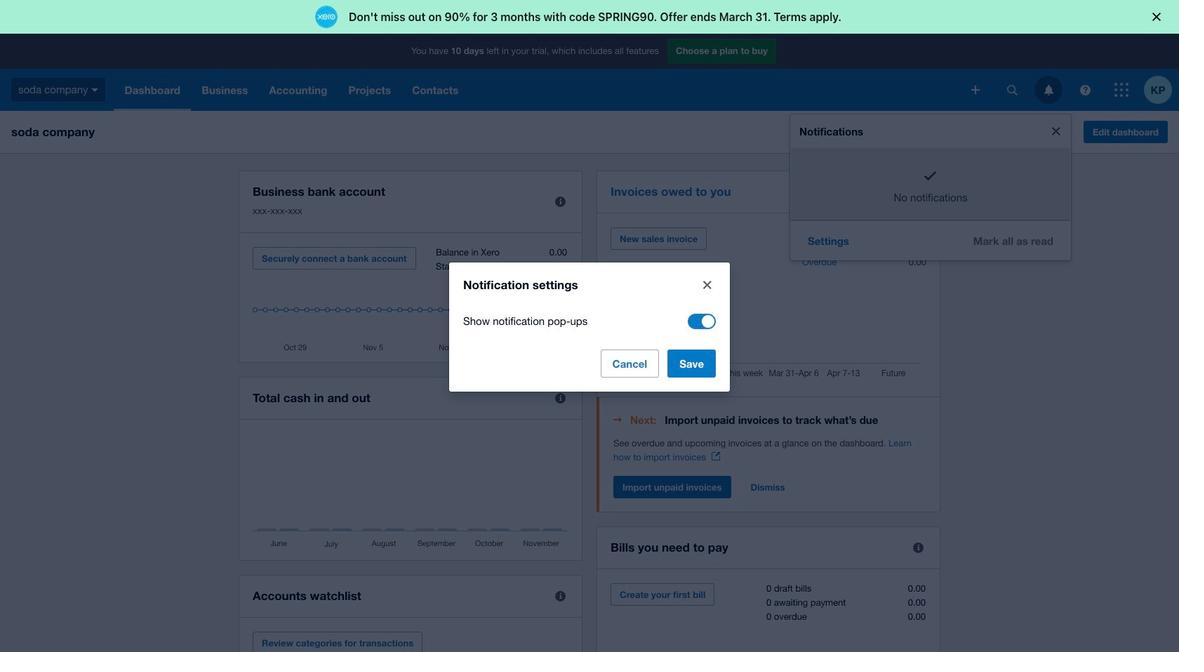 Task type: locate. For each thing, give the bounding box(es) containing it.
heading
[[614, 411, 927, 428]]

1 horizontal spatial svg image
[[1007, 85, 1018, 95]]

group
[[791, 114, 1072, 260]]

svg image
[[1115, 83, 1129, 97], [1045, 85, 1054, 95], [92, 88, 99, 92]]

dialog
[[0, 0, 1180, 34], [449, 262, 730, 391]]

empty state of the bills widget with a 'create your first bill' button and an unpopulated column graph. image
[[611, 584, 927, 652]]

empty state bank feed widget with a tooltip explaining the feature. includes a 'securely connect a bank account' button and a data-less flat line graph marking four weekly dates, indicating future account balance tracking. image
[[253, 247, 569, 352]]

opens in a new tab image
[[712, 452, 720, 461]]

2 horizontal spatial svg image
[[1080, 85, 1091, 95]]

panel body document
[[614, 437, 927, 465], [614, 437, 927, 465]]

svg image
[[1007, 85, 1018, 95], [1080, 85, 1091, 95], [972, 86, 980, 94]]

0 vertical spatial dialog
[[0, 0, 1180, 34]]

banner
[[0, 0, 1180, 652]]

1 horizontal spatial svg image
[[1045, 85, 1054, 95]]



Task type: describe. For each thing, give the bounding box(es) containing it.
0 horizontal spatial svg image
[[972, 86, 980, 94]]

0 horizontal spatial svg image
[[92, 88, 99, 92]]

2 horizontal spatial svg image
[[1115, 83, 1129, 97]]

1 vertical spatial dialog
[[449, 262, 730, 391]]

empty state widget for the total cash in and out feature, displaying a column graph summarising bank transaction data as total money in versus total money out across all connected bank accounts, enabling a visual comparison of the two amounts. image
[[253, 434, 569, 550]]



Task type: vqa. For each thing, say whether or not it's contained in the screenshot.
menu containing All
no



